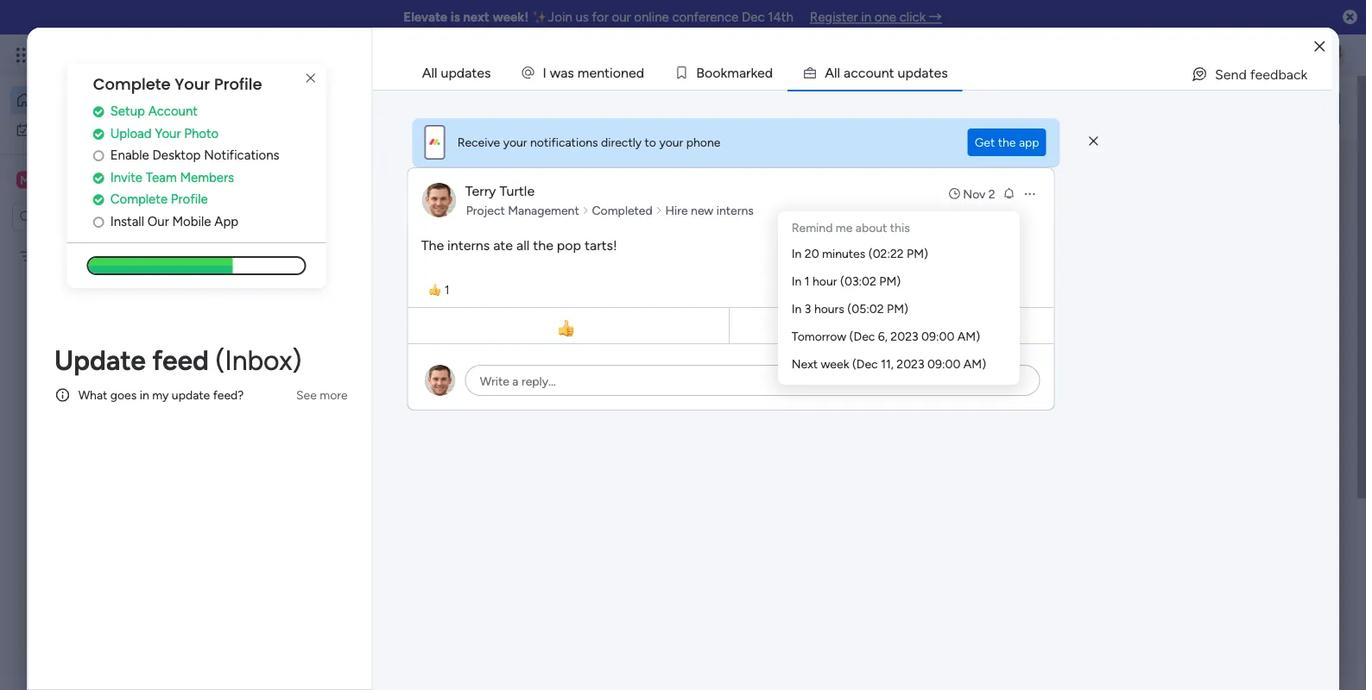 Task type: locate. For each thing, give the bounding box(es) containing it.
in left the hour at the top right of the page
[[792, 274, 802, 289]]

all
[[516, 237, 530, 253]]

pm) down (02:22
[[879, 274, 901, 289]]

1 vertical spatial (inbox)
[[383, 447, 435, 465]]

your for directly
[[659, 135, 683, 150]]

1 down the interns ate all the pop tarts!
[[444, 283, 449, 298]]

o down our
[[613, 64, 621, 81]]

1 k from the left
[[721, 64, 727, 81]]

management inside the main workspace work management
[[401, 581, 477, 597]]

l right a
[[837, 64, 840, 81]]

hire new interns
[[665, 203, 754, 218]]

pm)
[[907, 247, 928, 261], [879, 274, 901, 289], [887, 302, 908, 317]]

dapulse x slim image down see plans
[[300, 68, 321, 89]]

update down the see more button at the left bottom of the page
[[291, 447, 344, 465]]

b
[[696, 64, 705, 81]]

1 horizontal spatial the
[[998, 135, 1016, 150]]

l
[[834, 64, 837, 81], [837, 64, 840, 81]]

all
[[422, 64, 437, 81]]

1 horizontal spatial u
[[898, 64, 906, 81]]

slider arrow image
[[655, 202, 663, 219]]

a right write
[[512, 374, 519, 389]]

lottie animation element
[[608, 76, 1093, 142], [0, 516, 220, 691]]

u down click
[[898, 64, 906, 81]]

check circle image
[[93, 127, 104, 140]]

e right 'r'
[[757, 64, 765, 81]]

workspace inside the main workspace work management
[[386, 557, 461, 576]]

complete profile link
[[93, 190, 326, 209]]

0 vertical spatial the
[[998, 135, 1016, 150]]

0 vertical spatial profile
[[214, 73, 262, 95]]

nov 2
[[963, 187, 995, 201]]

09:00 right 11,
[[928, 357, 961, 372]]

0 horizontal spatial u
[[874, 64, 882, 81]]

complete for complete profile
[[110, 192, 168, 207]]

hire new interns link
[[663, 202, 756, 219]]

0 vertical spatial complete
[[93, 73, 171, 95]]

project management up work management > main workspace
[[314, 351, 447, 367]]

profile
[[214, 73, 262, 95], [171, 192, 208, 207]]

0 vertical spatial project management
[[466, 203, 579, 218]]

3 d from the left
[[914, 64, 922, 81]]

1 horizontal spatial main
[[349, 557, 382, 576]]

w
[[550, 64, 561, 81]]

feedback down give on the right of the page
[[1120, 110, 1174, 126]]

pm) up reply
[[887, 302, 908, 317]]

0 vertical spatial feed
[[152, 344, 209, 377]]

1 vertical spatial feed
[[347, 447, 380, 465]]

n left 'i'
[[597, 64, 605, 81]]

project management down turtle in the top of the page
[[466, 203, 579, 218]]

a right p
[[922, 64, 929, 81]]

my for my work
[[38, 123, 55, 137]]

2 check circle image from the top
[[93, 171, 104, 184]]

pm) for in 3 hours (05:02 pm)
[[887, 302, 908, 317]]

d for i w a s m e n t i o n e d
[[636, 64, 644, 81]]

1 left the hour at the top right of the page
[[805, 274, 810, 289]]

m left 'r'
[[727, 64, 739, 81]]

0 horizontal spatial k
[[721, 64, 727, 81]]

o
[[613, 64, 621, 81], [705, 64, 713, 81], [713, 64, 721, 81], [866, 64, 874, 81]]

quick
[[1244, 100, 1280, 117]]

work down my workspaces
[[370, 581, 398, 597]]

pm) right (02:22
[[907, 247, 928, 261]]

workspace for main workspace work management
[[386, 557, 461, 576]]

in left my in the left of the page
[[140, 388, 149, 403]]

t right w
[[605, 64, 610, 81]]

in left 20 on the top of the page
[[792, 247, 802, 261]]

o left 'r'
[[705, 64, 713, 81]]

0 horizontal spatial main
[[40, 172, 70, 188]]

1 vertical spatial project management
[[41, 249, 154, 264]]

menu
[[778, 212, 1020, 385]]

complete up setup at the left top of page
[[93, 73, 171, 95]]

0 vertical spatial in
[[861, 10, 871, 25]]

2 horizontal spatial your
[[659, 135, 683, 150]]

1 e from the left
[[589, 64, 597, 81]]

0 horizontal spatial feed
[[152, 344, 209, 377]]

profile up "quickly"
[[214, 73, 262, 95]]

2 c from the left
[[858, 64, 866, 81]]

management
[[508, 203, 579, 218], [83, 249, 154, 264], [363, 351, 447, 367]]

interns
[[717, 203, 754, 218], [447, 237, 490, 253]]

a right a
[[844, 64, 851, 81]]

0 vertical spatial workspace
[[73, 172, 142, 188]]

complete profile
[[110, 192, 208, 207]]

(inbox)
[[215, 344, 302, 377], [383, 447, 435, 465]]

feedback
[[1250, 66, 1308, 82], [1120, 110, 1174, 126]]

register in one click → link
[[810, 10, 942, 25]]

profile up mobile
[[171, 192, 208, 207]]

invite team members
[[110, 170, 234, 185]]

notifications
[[530, 135, 598, 150]]

management
[[174, 45, 268, 65], [339, 379, 411, 394], [401, 581, 477, 597]]

project management down circle o icon
[[41, 249, 154, 264]]

s right w
[[568, 64, 574, 81]]

directly
[[601, 135, 642, 150]]

see for see more
[[296, 388, 317, 403]]

dapulse x slim image
[[300, 68, 321, 89], [1089, 134, 1098, 149]]

1 vertical spatial in
[[792, 274, 802, 289]]

write a reply...
[[480, 374, 556, 389]]

2023 right 6,
[[891, 329, 919, 344]]

see
[[302, 48, 323, 63], [296, 388, 317, 403]]

the right get
[[998, 135, 1016, 150]]

(dec left 6,
[[849, 329, 875, 344]]

receive
[[457, 135, 500, 150]]

setup
[[110, 103, 145, 119]]

main down my workspaces
[[349, 557, 382, 576]]

2 o from the left
[[705, 64, 713, 81]]

in left 'one'
[[861, 10, 871, 25]]

(dec left 11,
[[852, 357, 878, 372]]

n right 'i'
[[621, 64, 629, 81]]

0 horizontal spatial lottie animation element
[[0, 516, 220, 691]]

0 vertical spatial management
[[508, 203, 579, 218]]

2 vertical spatial management
[[401, 581, 477, 597]]

1 horizontal spatial update
[[291, 447, 344, 465]]

t right p
[[929, 64, 934, 81]]

check circle image up search in workspace field
[[93, 193, 104, 206]]

0 horizontal spatial d
[[636, 64, 644, 81]]

3 check circle image from the top
[[93, 193, 104, 206]]

1 check circle image from the top
[[93, 105, 104, 118]]

install our mobile app link
[[93, 212, 326, 231]]

menu containing remind me about this
[[778, 212, 1020, 385]]

1 horizontal spatial dapulse x slim image
[[1089, 134, 1098, 149]]

join
[[548, 10, 572, 25]]

your for quickly
[[342, 100, 370, 116]]

1 horizontal spatial management
[[363, 351, 447, 367]]

l down register
[[834, 64, 837, 81]]

your down and
[[503, 135, 527, 150]]

management inside list box
[[83, 249, 154, 264]]

check circle image inside setup account link
[[93, 105, 104, 118]]

1 vertical spatial dapulse x slim image
[[1089, 134, 1098, 149]]

reminder image
[[1002, 187, 1016, 200]]

3 e from the left
[[757, 64, 765, 81]]

register
[[810, 10, 858, 25]]

install our mobile app
[[110, 214, 238, 229]]

management down install
[[83, 249, 154, 264]]

workspaces down "quickly"
[[246, 119, 320, 135]]

1 vertical spatial profile
[[171, 192, 208, 207]]

update
[[172, 388, 210, 403]]

1 vertical spatial your
[[155, 125, 181, 141]]

t left p
[[889, 64, 894, 81]]

update feed (inbox) up my workspaces
[[291, 447, 435, 465]]

mobile
[[172, 214, 211, 229]]

see plans button
[[279, 42, 362, 68]]

0 vertical spatial main
[[40, 172, 70, 188]]

o left p
[[866, 64, 874, 81]]

see inside see plans button
[[302, 48, 323, 63]]

send
[[1215, 66, 1247, 82]]

i
[[610, 64, 613, 81]]

1 vertical spatial my
[[291, 505, 313, 524]]

2 horizontal spatial n
[[882, 64, 889, 81]]

boards,
[[417, 100, 463, 116]]

1 vertical spatial lottie animation element
[[0, 516, 220, 691]]

work left check circle icon
[[58, 123, 84, 137]]

2023 right 11,
[[897, 357, 925, 372]]

interns right new on the top
[[717, 203, 754, 218]]

feedback up quick search button
[[1250, 66, 1308, 82]]

your inside good afternoon, terry! quickly access your recent boards, inbox and workspaces
[[342, 100, 370, 116]]

d
[[636, 64, 644, 81], [765, 64, 773, 81], [914, 64, 922, 81]]

2 horizontal spatial main
[[424, 379, 450, 394]]

1 horizontal spatial my
[[291, 505, 313, 524]]

tarts!
[[585, 237, 617, 253]]

1 horizontal spatial (inbox)
[[383, 447, 435, 465]]

1 m from the left
[[578, 64, 589, 81]]

d down click
[[914, 64, 922, 81]]

hour
[[813, 274, 837, 289]]

main inside the main workspace work management
[[349, 557, 382, 576]]

1 horizontal spatial s
[[942, 64, 948, 81]]

upload
[[110, 125, 152, 141]]

workspaces up the main workspace work management
[[317, 505, 402, 524]]

management down turtle in the top of the page
[[508, 203, 579, 218]]

dapulse x slim image right 'app'
[[1089, 134, 1098, 149]]

recently visited
[[291, 176, 406, 195]]

n
[[597, 64, 605, 81], [621, 64, 629, 81], [882, 64, 889, 81]]

2 vertical spatial pm)
[[887, 302, 908, 317]]

project down search in workspace field
[[41, 249, 80, 264]]

20
[[805, 247, 819, 261]]

enable desktop notifications link
[[93, 146, 326, 165]]

m left 'i'
[[578, 64, 589, 81]]

management up work management > main workspace
[[363, 351, 447, 367]]

d right 'i'
[[636, 64, 644, 81]]

1 in from the top
[[792, 247, 802, 261]]

0 vertical spatial your
[[175, 73, 210, 95]]

r
[[746, 64, 751, 81]]

component image
[[288, 377, 304, 393]]

0 vertical spatial 2023
[[891, 329, 919, 344]]

main
[[40, 172, 70, 188], [424, 379, 450, 394], [349, 557, 382, 576]]

our
[[612, 10, 631, 25]]

s right p
[[942, 64, 948, 81]]

0 horizontal spatial project
[[41, 249, 80, 264]]

register in one click →
[[810, 10, 942, 25]]

feed up my workspaces
[[347, 447, 380, 465]]

complete for complete your profile
[[93, 73, 171, 95]]

your down terry!
[[342, 100, 370, 116]]

main inside workspace selection element
[[40, 172, 70, 188]]

my inside button
[[38, 123, 55, 137]]

1 button
[[422, 280, 456, 301]]

e
[[589, 64, 597, 81], [629, 64, 636, 81], [757, 64, 765, 81], [934, 64, 942, 81]]

1 d from the left
[[636, 64, 644, 81]]

check circle image inside invite team members link
[[93, 171, 104, 184]]

feed up update
[[152, 344, 209, 377]]

0 horizontal spatial feedback
[[1120, 110, 1174, 126]]

in
[[792, 247, 802, 261], [792, 274, 802, 289], [792, 302, 802, 317]]

ate
[[493, 237, 513, 253]]

in left 3
[[792, 302, 802, 317]]

project
[[466, 203, 505, 218], [41, 249, 80, 264], [314, 351, 360, 367]]

terry turtle
[[465, 183, 535, 199]]

1 horizontal spatial profile
[[214, 73, 262, 95]]

main right > at the bottom of page
[[424, 379, 450, 394]]

tab list
[[407, 55, 1332, 90]]

members
[[180, 170, 234, 185]]

0 horizontal spatial t
[[605, 64, 610, 81]]

one
[[875, 10, 896, 25]]

check circle image up check circle icon
[[93, 105, 104, 118]]

see left more
[[296, 388, 317, 403]]

2 horizontal spatial t
[[929, 64, 934, 81]]

Search in workspace field
[[36, 207, 144, 227]]

1 l from the left
[[834, 64, 837, 81]]

check circle image for setup
[[93, 105, 104, 118]]

work up complete your profile
[[140, 45, 171, 65]]

1 vertical spatial check circle image
[[93, 171, 104, 184]]

k
[[721, 64, 727, 81], [751, 64, 757, 81]]

t
[[605, 64, 610, 81], [889, 64, 894, 81], [929, 64, 934, 81]]

our
[[147, 214, 169, 229]]

a l l a c c o u n t u p d a t e s
[[825, 64, 948, 81]]

a right b at the top right of page
[[739, 64, 746, 81]]

>
[[414, 379, 421, 394]]

1 horizontal spatial project
[[314, 351, 360, 367]]

see plans
[[302, 48, 354, 63]]

u left p
[[874, 64, 882, 81]]

1 t from the left
[[605, 64, 610, 81]]

workspace
[[73, 172, 142, 188], [453, 379, 511, 394], [386, 557, 461, 576]]

2 vertical spatial project management
[[314, 351, 447, 367]]

feed
[[152, 344, 209, 377], [347, 447, 380, 465]]

see more
[[296, 388, 348, 403]]

1 horizontal spatial m
[[727, 64, 739, 81]]

main right workspace image
[[40, 172, 70, 188]]

2 vertical spatial main
[[349, 557, 382, 576]]

3 in from the top
[[792, 302, 802, 317]]

e left 'i'
[[589, 64, 597, 81]]

n left p
[[882, 64, 889, 81]]

see for see plans
[[302, 48, 323, 63]]

e right p
[[934, 64, 942, 81]]

3 t from the left
[[929, 64, 934, 81]]

09:00 right reply
[[922, 329, 955, 344]]

your for profile
[[175, 73, 210, 95]]

main for main workspace
[[40, 172, 70, 188]]

quickly
[[246, 100, 293, 116]]

2 vertical spatial in
[[792, 302, 802, 317]]

see inside the see more button
[[296, 388, 317, 403]]

your right to
[[659, 135, 683, 150]]

0 horizontal spatial interns
[[447, 237, 490, 253]]

updates
[[441, 64, 491, 81]]

(02:22
[[869, 247, 904, 261]]

0 horizontal spatial the
[[533, 237, 554, 253]]

1 inside button
[[444, 283, 449, 298]]

1 horizontal spatial feedback
[[1250, 66, 1308, 82]]

desktop
[[152, 148, 201, 163]]

2 horizontal spatial project
[[466, 203, 505, 218]]

option
[[0, 241, 220, 244]]

0 vertical spatial my
[[38, 123, 55, 137]]

0 vertical spatial am)
[[958, 329, 980, 344]]

1 vertical spatial in
[[140, 388, 149, 403]]

(inbox) down work management > main workspace
[[383, 447, 435, 465]]

0 horizontal spatial m
[[578, 64, 589, 81]]

the
[[421, 237, 444, 253]]

feedback inside button
[[1250, 66, 1308, 82]]

0 horizontal spatial your
[[342, 100, 370, 116]]

1 horizontal spatial in
[[861, 10, 871, 25]]

3 o from the left
[[713, 64, 721, 81]]

check circle image down circle o image
[[93, 171, 104, 184]]

1 vertical spatial complete
[[110, 192, 168, 207]]

update up what
[[54, 344, 146, 377]]

09:00
[[922, 329, 955, 344], [928, 357, 961, 372]]

update feed (inbox)
[[54, 344, 302, 377], [291, 447, 435, 465]]

interns left ate
[[447, 237, 490, 253]]

2 horizontal spatial project management
[[466, 203, 579, 218]]

2 m from the left
[[727, 64, 739, 81]]

0 vertical spatial workspaces
[[246, 119, 320, 135]]

the inside button
[[998, 135, 1016, 150]]

project up more
[[314, 351, 360, 367]]

your down account at the left top
[[155, 125, 181, 141]]

send feedback
[[1215, 66, 1308, 82]]

next
[[463, 10, 490, 25]]

s
[[568, 64, 574, 81], [942, 64, 948, 81]]

2 in from the top
[[792, 274, 802, 289]]

0 horizontal spatial my
[[38, 123, 55, 137]]

d right 'r'
[[765, 64, 773, 81]]

2 vertical spatial check circle image
[[93, 193, 104, 206]]

me
[[836, 220, 853, 235]]

what
[[78, 388, 107, 403]]

the right all
[[533, 237, 554, 253]]

1 horizontal spatial t
[[889, 64, 894, 81]]

0 horizontal spatial project management
[[41, 249, 154, 264]]

o right b at the top right of page
[[713, 64, 721, 81]]

main for main workspace work management
[[349, 557, 382, 576]]

2 e from the left
[[629, 64, 636, 81]]

m
[[578, 64, 589, 81], [727, 64, 739, 81]]

0 horizontal spatial update
[[54, 344, 146, 377]]

project down terry
[[466, 203, 505, 218]]

0 horizontal spatial dapulse x slim image
[[300, 68, 321, 89]]

check circle image
[[93, 105, 104, 118], [93, 171, 104, 184], [93, 193, 104, 206]]

2 horizontal spatial d
[[914, 64, 922, 81]]

0 vertical spatial update
[[54, 344, 146, 377]]

0 horizontal spatial management
[[83, 249, 154, 264]]

for
[[592, 10, 609, 25]]

1 vertical spatial am)
[[964, 357, 986, 372]]

your up setup account link
[[175, 73, 210, 95]]

1 vertical spatial pm)
[[879, 274, 901, 289]]

e right 'i'
[[629, 64, 636, 81]]

1 vertical spatial feedback
[[1120, 110, 1174, 126]]

0 horizontal spatial (inbox)
[[215, 344, 302, 377]]

app
[[1019, 135, 1040, 150]]

a right i
[[561, 64, 568, 81]]

complete up install
[[110, 192, 168, 207]]

see left plans
[[302, 48, 323, 63]]

check circle image inside complete profile link
[[93, 193, 104, 206]]

0 vertical spatial lottie animation element
[[608, 76, 1093, 142]]

update feed (inbox) up update
[[54, 344, 302, 377]]

project inside list box
[[41, 249, 80, 264]]

your inside upload your photo link
[[155, 125, 181, 141]]

(inbox) up feed?
[[215, 344, 302, 377]]



Task type: vqa. For each thing, say whether or not it's contained in the screenshot.
Shareable board ICON
no



Task type: describe. For each thing, give the bounding box(es) containing it.
(05:02
[[848, 302, 884, 317]]

upload your photo
[[110, 125, 219, 141]]

invite
[[110, 170, 143, 185]]

inbox
[[467, 100, 501, 116]]

0 vertical spatial (inbox)
[[215, 344, 302, 377]]

2
[[989, 187, 995, 201]]

pm) for in 1 hour (03:02 pm)
[[879, 274, 901, 289]]

0 vertical spatial project
[[466, 203, 505, 218]]

4 o from the left
[[866, 64, 874, 81]]

afternoon,
[[279, 82, 336, 97]]

slider arrow image
[[582, 202, 589, 219]]

p
[[906, 64, 914, 81]]

terry turtle link
[[465, 183, 535, 199]]

project management link
[[463, 202, 582, 219]]

more
[[320, 388, 348, 403]]

0 vertical spatial interns
[[717, 203, 754, 218]]

terry
[[465, 183, 496, 199]]

2 l from the left
[[837, 64, 840, 81]]

minutes
[[822, 247, 866, 261]]

my work
[[38, 123, 84, 137]]

terry turtle image
[[1318, 41, 1346, 69]]

search
[[1284, 100, 1327, 117]]

good
[[246, 82, 276, 97]]

circle o image
[[93, 149, 104, 162]]

1 vertical spatial the
[[533, 237, 554, 253]]

1 c from the left
[[851, 64, 858, 81]]

upload your photo link
[[93, 124, 326, 143]]

give feedback
[[1120, 91, 1174, 126]]

home button
[[10, 86, 186, 114]]

recent
[[374, 100, 414, 116]]

0 vertical spatial (dec
[[849, 329, 875, 344]]

see more button
[[289, 382, 355, 409]]

close image
[[1315, 40, 1325, 53]]

get the app
[[975, 135, 1040, 150]]

2 s from the left
[[942, 64, 948, 81]]

tomorrow
[[792, 329, 847, 344]]

in for in 1 hour (03:02 pm)
[[792, 274, 802, 289]]

1 o from the left
[[613, 64, 621, 81]]

us
[[576, 10, 589, 25]]

0 horizontal spatial profile
[[171, 192, 208, 207]]

workspaces inside good afternoon, terry! quickly access your recent boards, inbox and workspaces
[[246, 119, 320, 135]]

pop
[[557, 237, 581, 253]]

workspace for main workspace
[[73, 172, 142, 188]]

1 vertical spatial workspace
[[453, 379, 511, 394]]

complete your profile
[[93, 73, 262, 95]]

a
[[825, 64, 834, 81]]

remind
[[792, 220, 833, 235]]

write
[[480, 374, 509, 389]]

1 horizontal spatial lottie animation element
[[608, 76, 1093, 142]]

d for a l l a c c o u n t u p d a t e s
[[914, 64, 922, 81]]

14th
[[768, 10, 793, 25]]

monday work management
[[77, 45, 268, 65]]

is
[[451, 10, 460, 25]]

i
[[543, 64, 547, 81]]

in for in 20 minutes (02:22 pm)
[[792, 247, 802, 261]]

0 vertical spatial dapulse x slim image
[[300, 68, 321, 89]]

2 vertical spatial project
[[314, 351, 360, 367]]

remove from favorites image
[[489, 350, 506, 367]]

1 vertical spatial 2023
[[897, 357, 925, 372]]

select product image
[[16, 47, 33, 64]]

4 e from the left
[[934, 64, 942, 81]]

1 vertical spatial management
[[339, 379, 411, 394]]

your for photo
[[155, 125, 181, 141]]

next week (dec 11, 2023 09:00 am)
[[792, 357, 986, 372]]

options image
[[1023, 187, 1037, 201]]

b o o k m a r k e d
[[696, 64, 773, 81]]

send feedback button
[[1184, 60, 1315, 88]]

2 vertical spatial management
[[363, 351, 447, 367]]

dec
[[742, 10, 765, 25]]

the interns ate all the pop tarts!
[[421, 237, 617, 253]]

work inside button
[[58, 123, 84, 137]]

1 vertical spatial main
[[424, 379, 450, 394]]

in 1 hour (03:02 pm)
[[792, 274, 901, 289]]

1 vertical spatial update feed (inbox)
[[291, 447, 435, 465]]

1 vertical spatial 09:00
[[928, 357, 961, 372]]

in 20 minutes (02:22 pm)
[[792, 247, 928, 261]]

setup account link
[[93, 102, 326, 121]]

2 horizontal spatial management
[[508, 203, 579, 218]]

elevate is next week! ✨ join us for our online conference dec 14th
[[404, 10, 793, 25]]

3 n from the left
[[882, 64, 889, 81]]

account
[[148, 103, 198, 119]]

nov 2 link
[[948, 185, 995, 203]]

1 s from the left
[[568, 64, 574, 81]]

feedback for send
[[1250, 66, 1308, 82]]

invite team members link
[[93, 168, 326, 187]]

m for e
[[578, 64, 589, 81]]

2 u from the left
[[898, 64, 906, 81]]

workspace selection element
[[16, 170, 144, 192]]

monday
[[77, 45, 136, 65]]

2 d from the left
[[765, 64, 773, 81]]

1 vertical spatial workspaces
[[317, 505, 402, 524]]

turtle
[[500, 183, 535, 199]]

in for in 3 hours (05:02 pm)
[[792, 302, 802, 317]]

terry!
[[338, 82, 369, 97]]

my work button
[[10, 116, 186, 144]]

nov
[[963, 187, 986, 201]]

click
[[900, 10, 926, 25]]

recently
[[291, 176, 355, 195]]

feed?
[[213, 388, 244, 403]]

2 n from the left
[[621, 64, 629, 81]]

notifications
[[204, 148, 279, 163]]

phone
[[686, 135, 721, 150]]

(03:02
[[840, 274, 876, 289]]

work right component image
[[310, 379, 336, 394]]

0 vertical spatial update feed (inbox)
[[54, 344, 302, 377]]

reply button
[[733, 312, 1051, 340]]

2 k from the left
[[751, 64, 757, 81]]

1 horizontal spatial project management
[[314, 351, 447, 367]]

1 vertical spatial (dec
[[852, 357, 878, 372]]

remind me about this
[[792, 220, 910, 235]]

project management list box
[[0, 238, 220, 504]]

reply
[[884, 318, 919, 334]]

enable
[[110, 148, 149, 163]]

good afternoon, terry! quickly access your recent boards, inbox and workspaces
[[246, 82, 528, 135]]

work management > main workspace
[[310, 379, 511, 394]]

1 horizontal spatial your
[[503, 135, 527, 150]]

my for my workspaces
[[291, 505, 313, 524]]

check circle image for complete
[[93, 193, 104, 206]]

circle o image
[[93, 215, 104, 228]]

1 vertical spatial update
[[291, 447, 344, 465]]

setup account
[[110, 103, 198, 119]]

1 horizontal spatial feed
[[347, 447, 380, 465]]

0 horizontal spatial in
[[140, 388, 149, 403]]

0 vertical spatial management
[[174, 45, 268, 65]]

pm) for in 20 minutes (02:22 pm)
[[907, 247, 928, 261]]

1 horizontal spatial 1
[[805, 274, 810, 289]]

completed link
[[589, 202, 655, 219]]

lottie animation image
[[0, 516, 220, 691]]

feedback for give
[[1120, 110, 1174, 126]]

elevate
[[404, 10, 448, 25]]

next
[[792, 357, 818, 372]]

public board image
[[288, 350, 307, 369]]

1 vertical spatial interns
[[447, 237, 490, 253]]

enable desktop notifications
[[110, 148, 279, 163]]

tab list containing all updates
[[407, 55, 1332, 90]]

project management inside list box
[[41, 249, 154, 264]]

1 u from the left
[[874, 64, 882, 81]]

0 vertical spatial 09:00
[[922, 329, 955, 344]]

work inside the main workspace work management
[[370, 581, 398, 597]]

team
[[146, 170, 177, 185]]

m for a
[[727, 64, 739, 81]]

check circle image for invite
[[93, 171, 104, 184]]

new
[[691, 203, 714, 218]]

1 n from the left
[[597, 64, 605, 81]]

2 t from the left
[[889, 64, 894, 81]]

workspace image
[[16, 171, 34, 190]]



